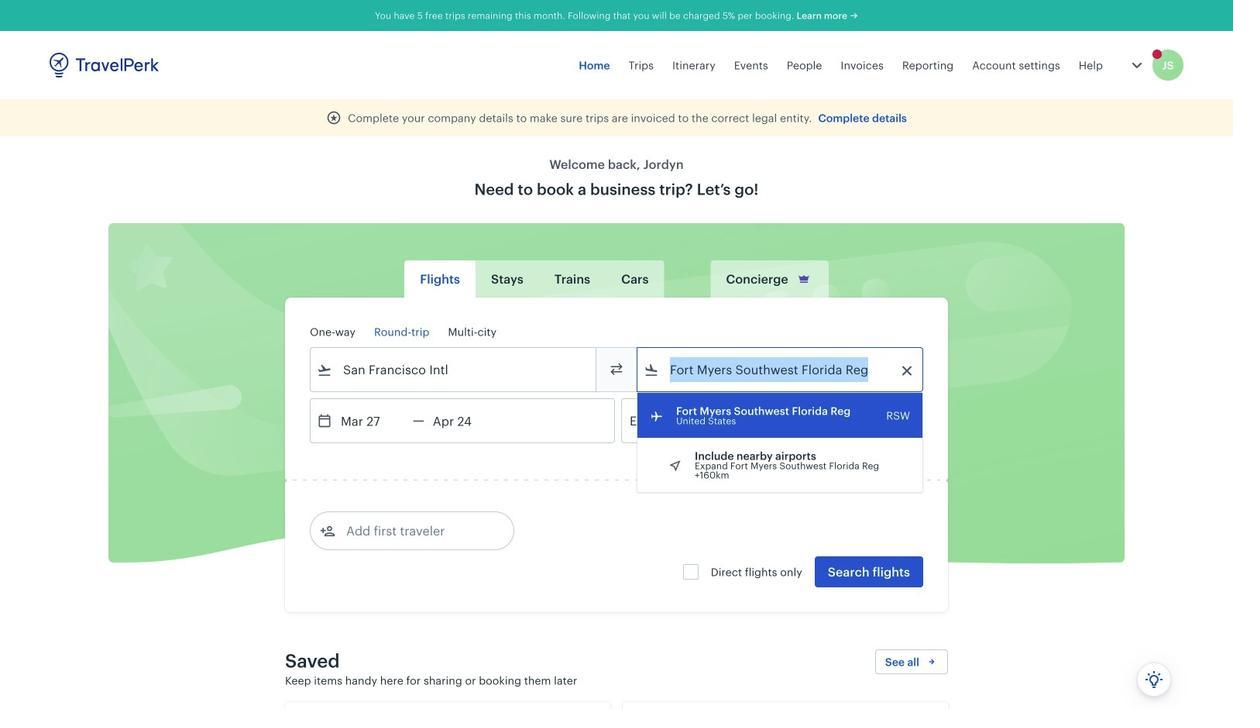 Task type: describe. For each thing, give the bounding box(es) containing it.
To search field
[[660, 357, 903, 382]]

Add first traveler search field
[[336, 518, 497, 543]]



Task type: locate. For each thing, give the bounding box(es) containing it.
Return text field
[[425, 399, 505, 443]]

Depart text field
[[332, 399, 413, 443]]

From search field
[[332, 357, 576, 382]]



